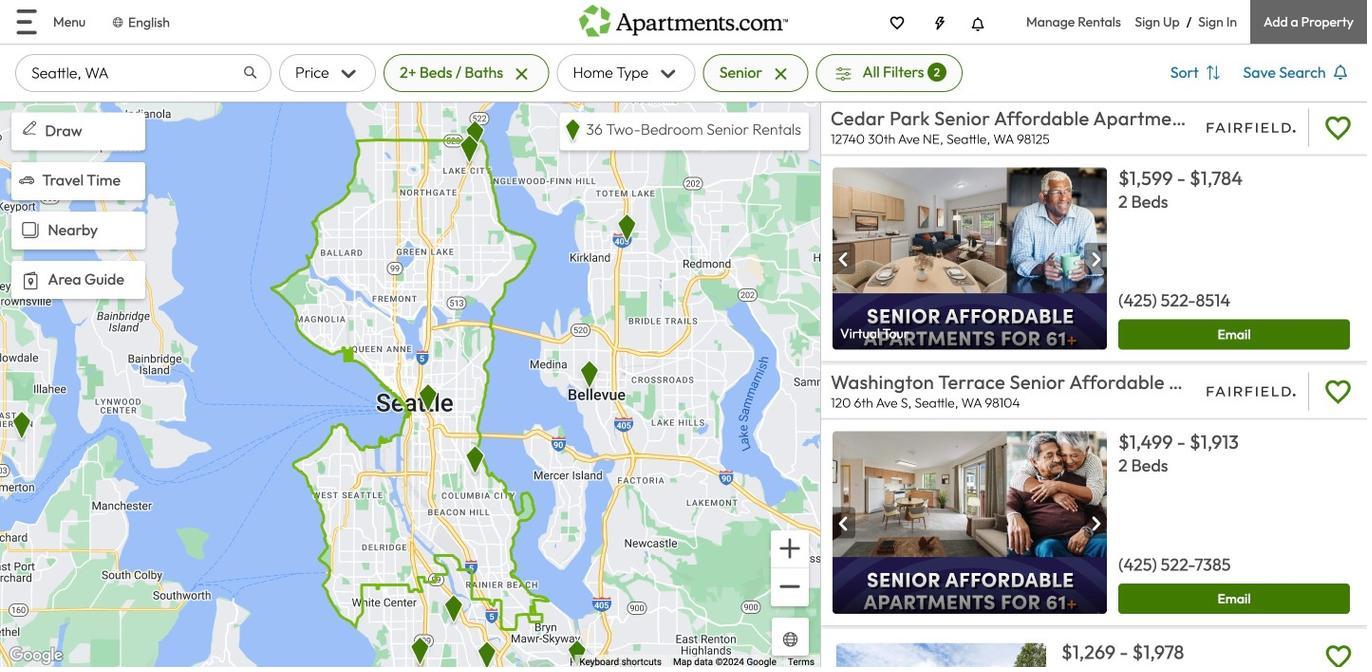 Task type: vqa. For each thing, say whether or not it's contained in the screenshot.
Apartments.com Logo
yes



Task type: locate. For each thing, give the bounding box(es) containing it.
calstrs image
[[1206, 105, 1297, 151]]

0 vertical spatial margin image
[[19, 118, 40, 139]]

building photo - cedar park senior affordable apartments image
[[833, 168, 1108, 350]]

placard image image
[[833, 244, 856, 276], [1085, 244, 1108, 276], [833, 508, 856, 540], [1085, 508, 1108, 540]]

google image
[[5, 644, 67, 668]]

margin image
[[19, 173, 34, 188], [17, 217, 44, 244]]

map region
[[0, 101, 821, 668]]

margin image
[[19, 118, 40, 139], [17, 267, 44, 294]]

building photo - courtland place image
[[837, 644, 1047, 668]]

1 vertical spatial margin image
[[17, 217, 44, 244]]

1 vertical spatial margin image
[[17, 267, 44, 294]]



Task type: describe. For each thing, give the bounding box(es) containing it.
Location or Point of Interest text field
[[15, 54, 272, 92]]

building photo - washington terrace senior affordable apart... image
[[833, 432, 1108, 614]]

apartments.com logo image
[[579, 0, 788, 36]]

0 vertical spatial margin image
[[19, 173, 34, 188]]

satellite view image
[[780, 629, 802, 651]]



